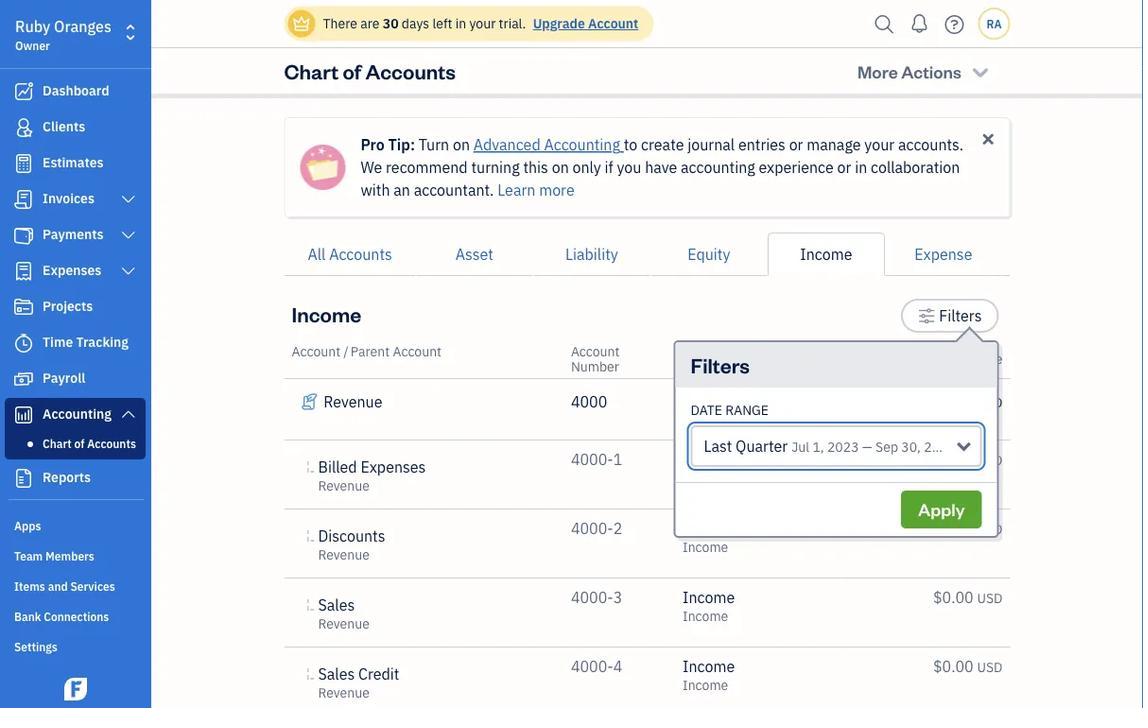 Task type: locate. For each thing, give the bounding box(es) containing it.
credit
[[358, 664, 400, 684]]

1
[[613, 450, 623, 470]]

2 vertical spatial accounts
[[87, 436, 136, 451]]

expenses
[[43, 261, 101, 279], [361, 457, 426, 477]]

notifications image
[[905, 5, 935, 43]]

asset button
[[416, 233, 533, 276]]

accounts inside button
[[329, 244, 392, 264]]

1 horizontal spatial your
[[865, 135, 895, 155]]

invoice image
[[12, 190, 35, 209]]

/ left parent
[[344, 343, 349, 360]]

2023 left —
[[827, 438, 859, 456]]

invoices link
[[5, 183, 146, 217]]

turning
[[471, 157, 520, 177]]

expense button
[[885, 233, 1002, 276]]

reports link
[[5, 462, 146, 496]]

in down manage
[[855, 157, 867, 177]]

1 horizontal spatial or
[[837, 157, 851, 177]]

accountant.
[[414, 180, 494, 200]]

1 vertical spatial accounting
[[43, 405, 112, 423]]

expenses link
[[5, 254, 146, 288]]

chevron large down image
[[120, 192, 137, 207], [120, 264, 137, 279], [120, 407, 137, 422]]

1 $0.00 from the top
[[933, 392, 974, 412]]

accounting inside 'main' element
[[43, 405, 112, 423]]

1 horizontal spatial in
[[855, 157, 867, 177]]

1 sales from the top
[[318, 595, 355, 615]]

3 $0.00 from the top
[[933, 519, 974, 539]]

—
[[862, 438, 873, 456]]

1 vertical spatial chart
[[43, 436, 72, 451]]

billed expenses revenue
[[318, 457, 426, 495]]

/
[[344, 343, 349, 360], [780, 343, 785, 360]]

/ right the caretup icon
[[780, 343, 785, 360]]

projects
[[43, 297, 93, 315]]

3 income income from the top
[[683, 519, 735, 556]]

freshbooks balance
[[882, 350, 1003, 368]]

2 $0.00 usd from the top
[[933, 450, 1003, 470]]

dashboard image
[[12, 82, 35, 101]]

1 usd from the top
[[977, 394, 1003, 411]]

1 $0.00 usd from the top
[[933, 392, 1003, 412]]

revenue inside "billed expenses revenue"
[[318, 477, 370, 495]]

chart of accounts inside 'main' element
[[43, 436, 136, 451]]

of inside 'main' element
[[74, 436, 85, 451]]

settings image
[[918, 305, 936, 327]]

0 vertical spatial on
[[453, 135, 470, 155]]

apps
[[14, 518, 41, 533]]

entries
[[739, 135, 786, 155]]

2 $0.00 from the top
[[933, 450, 974, 470]]

2 income income from the top
[[683, 450, 735, 487]]

projects link
[[5, 290, 146, 324]]

income income right '2'
[[683, 519, 735, 556]]

sales credit revenue
[[318, 664, 400, 702]]

usd
[[977, 394, 1003, 411], [977, 452, 1003, 469], [977, 521, 1003, 538], [977, 590, 1003, 607], [977, 659, 1003, 676]]

2 4000- from the top
[[571, 519, 613, 539]]

sales for sales credit
[[318, 664, 355, 684]]

chart down crown image
[[284, 57, 339, 84]]

in right left
[[456, 15, 466, 32]]

0 vertical spatial or
[[789, 135, 803, 155]]

chevron large down image inside the invoices link
[[120, 192, 137, 207]]

0 vertical spatial your
[[469, 15, 496, 32]]

your inside to create journal entries or manage your accounts. we recommend turning this on only if  you have accounting experience or in collaboration with an accountant.
[[865, 135, 895, 155]]

go to help image
[[940, 10, 970, 38]]

on right 'turn'
[[453, 135, 470, 155]]

your up the collaboration
[[865, 135, 895, 155]]

$0.00 for 1
[[933, 450, 974, 470]]

1 vertical spatial your
[[865, 135, 895, 155]]

2 usd from the top
[[977, 452, 1003, 469]]

members
[[45, 549, 94, 564]]

turn
[[419, 135, 449, 155]]

your left trial.
[[469, 15, 496, 32]]

income income right 4
[[683, 657, 735, 694]]

type left the caretup icon
[[736, 343, 766, 360]]

accounting up only
[[544, 135, 620, 155]]

4000- down 4000-2 at bottom
[[571, 588, 613, 608]]

sales down the discounts revenue
[[318, 595, 355, 615]]

5 income income from the top
[[683, 657, 735, 694]]

4 $0.00 usd from the top
[[933, 588, 1003, 608]]

caretup image
[[769, 344, 776, 359]]

4000- down 4000-3
[[571, 657, 613, 677]]

1 horizontal spatial 2023
[[924, 438, 956, 456]]

2 chevron large down image from the top
[[120, 264, 137, 279]]

revenue up discounts
[[318, 477, 370, 495]]

2023
[[827, 438, 859, 456], [924, 438, 956, 456]]

type
[[736, 343, 766, 360], [761, 358, 789, 375]]

accounts inside 'main' element
[[87, 436, 136, 451]]

crown image
[[292, 14, 312, 34]]

filters right settings icon
[[939, 306, 982, 326]]

0 vertical spatial sales
[[318, 595, 355, 615]]

accounts down the accounting link in the bottom of the page
[[87, 436, 136, 451]]

or down manage
[[837, 157, 851, 177]]

chevrondown image
[[970, 61, 992, 81]]

sales inside "sales credit revenue"
[[318, 664, 355, 684]]

1 vertical spatial sales
[[318, 664, 355, 684]]

1 vertical spatial in
[[855, 157, 867, 177]]

1 horizontal spatial expenses
[[361, 457, 426, 477]]

0 horizontal spatial expenses
[[43, 261, 101, 279]]

0 horizontal spatial /
[[344, 343, 349, 360]]

income inside income button
[[800, 244, 852, 264]]

close image
[[980, 131, 997, 148]]

days
[[402, 15, 429, 32]]

sales inside sales revenue
[[318, 595, 355, 615]]

freshbooks image
[[61, 678, 91, 701]]

0 vertical spatial expenses
[[43, 261, 101, 279]]

0 vertical spatial in
[[456, 15, 466, 32]]

account / parent account
[[292, 343, 442, 360]]

jul
[[792, 438, 810, 456]]

owner
[[15, 38, 50, 53]]

income income
[[683, 392, 735, 433], [683, 450, 735, 487], [683, 519, 735, 556], [683, 588, 735, 625], [683, 657, 735, 694]]

chevron large down image for expenses
[[120, 264, 137, 279]]

1 vertical spatial chart of accounts
[[43, 436, 136, 451]]

income button
[[768, 233, 885, 276]]

$0.00 for 3
[[933, 588, 974, 608]]

1 horizontal spatial chart of accounts
[[284, 57, 456, 84]]

1 horizontal spatial filters
[[939, 306, 982, 326]]

revenue down account / parent account
[[324, 392, 382, 412]]

4 4000- from the top
[[571, 657, 613, 677]]

4000- down the 4000
[[571, 450, 613, 470]]

4000-4
[[571, 657, 623, 677]]

account for account sub type
[[683, 358, 732, 375]]

services
[[70, 579, 115, 594]]

there
[[323, 15, 357, 32]]

account for account / parent account
[[292, 343, 341, 360]]

0 vertical spatial chevron large down image
[[120, 192, 137, 207]]

1 vertical spatial of
[[74, 436, 85, 451]]

client image
[[12, 118, 35, 137]]

5 $0.00 from the top
[[933, 657, 974, 677]]

3 4000- from the top
[[571, 588, 613, 608]]

0 horizontal spatial chart of accounts
[[43, 436, 136, 451]]

income income up last
[[683, 392, 735, 433]]

discounts
[[318, 526, 385, 546]]

1 chevron large down image from the top
[[120, 192, 137, 207]]

to
[[624, 135, 638, 155]]

filters up date range
[[691, 351, 750, 378]]

0 horizontal spatial of
[[74, 436, 85, 451]]

0 horizontal spatial accounting
[[43, 405, 112, 423]]

we
[[361, 157, 382, 177]]

chevron large down image down chevron large down icon
[[120, 264, 137, 279]]

2 / from the left
[[780, 343, 785, 360]]

0 vertical spatial filters
[[939, 306, 982, 326]]

1 vertical spatial expenses
[[361, 457, 426, 477]]

3 $0.00 usd from the top
[[933, 519, 1003, 539]]

expenses right billed
[[361, 457, 426, 477]]

money image
[[12, 370, 35, 389]]

more actions
[[858, 60, 962, 82]]

revenue inside the discounts revenue
[[318, 546, 370, 564]]

accounts right all
[[329, 244, 392, 264]]

3 usd from the top
[[977, 521, 1003, 538]]

1 horizontal spatial on
[[552, 157, 569, 177]]

income income left quarter
[[683, 450, 735, 487]]

in inside to create journal entries or manage your accounts. we recommend turning this on only if  you have accounting experience or in collaboration with an accountant.
[[855, 157, 867, 177]]

revenue down sales revenue
[[318, 684, 370, 702]]

this
[[523, 157, 548, 177]]

4000-2
[[571, 519, 623, 539]]

chevron large down image up chart of accounts link
[[120, 407, 137, 422]]

account for account type
[[683, 343, 733, 360]]

4 usd from the top
[[977, 590, 1003, 607]]

4000
[[571, 392, 607, 412]]

chevron large down image inside expenses link
[[120, 264, 137, 279]]

0 horizontal spatial or
[[789, 135, 803, 155]]

1 2023 from the left
[[827, 438, 859, 456]]

2
[[613, 519, 623, 539]]

accounts down days
[[365, 57, 456, 84]]

sales
[[318, 595, 355, 615], [318, 664, 355, 684]]

of down the 'there'
[[343, 57, 361, 84]]

1 vertical spatial or
[[837, 157, 851, 177]]

all accounts
[[308, 244, 392, 264]]

5 $0.00 usd from the top
[[933, 657, 1003, 677]]

1 horizontal spatial /
[[780, 343, 785, 360]]

revenue up sales revenue
[[318, 546, 370, 564]]

tracking
[[76, 333, 129, 351]]

4
[[613, 657, 623, 677]]

0 vertical spatial accounting
[[544, 135, 620, 155]]

pro tip: turn on advanced accounting
[[361, 135, 620, 155]]

1 vertical spatial chevron large down image
[[120, 264, 137, 279]]

1 horizontal spatial of
[[343, 57, 361, 84]]

0 horizontal spatial chart
[[43, 436, 72, 451]]

chart of accounts down are
[[284, 57, 456, 84]]

1 horizontal spatial chart
[[284, 57, 339, 84]]

filters inside dropdown button
[[939, 306, 982, 326]]

chart image
[[12, 406, 35, 425]]

filters button
[[901, 299, 999, 333]]

4 $0.00 from the top
[[933, 588, 974, 608]]

all
[[308, 244, 326, 264]]

of down the accounting link in the bottom of the page
[[74, 436, 85, 451]]

1 4000- from the top
[[571, 450, 613, 470]]

income income right 3
[[683, 588, 735, 625]]

0 vertical spatial chart of accounts
[[284, 57, 456, 84]]

sales revenue
[[318, 595, 370, 633]]

$0.00 usd for 2
[[933, 519, 1003, 539]]

1 vertical spatial accounts
[[329, 244, 392, 264]]

on up more
[[552, 157, 569, 177]]

discounts revenue
[[318, 526, 385, 564]]

range
[[726, 401, 769, 419]]

liability button
[[533, 233, 651, 276]]

recommend
[[386, 157, 468, 177]]

sales left credit
[[318, 664, 355, 684]]

or up 'experience'
[[789, 135, 803, 155]]

2023 right 30,
[[924, 438, 956, 456]]

0 horizontal spatial your
[[469, 15, 496, 32]]

your
[[469, 15, 496, 32], [865, 135, 895, 155]]

you
[[617, 157, 642, 177]]

your for trial.
[[469, 15, 496, 32]]

$0.00 for 2
[[933, 519, 974, 539]]

date
[[691, 401, 722, 419]]

4 income income from the top
[[683, 588, 735, 625]]

chevron large down image inside the accounting link
[[120, 407, 137, 422]]

accounts.
[[898, 135, 964, 155]]

apply button
[[901, 491, 982, 529]]

expenses down payments 'link'
[[43, 261, 101, 279]]

1 vertical spatial filters
[[691, 351, 750, 378]]

accounting up chart of accounts link
[[43, 405, 112, 423]]

pro
[[361, 135, 385, 155]]

main element
[[0, 0, 199, 708]]

$0.00 usd for 3
[[933, 588, 1003, 608]]

0 horizontal spatial filters
[[691, 351, 750, 378]]

1 income income from the top
[[683, 392, 735, 433]]

income income for 4
[[683, 657, 735, 694]]

0 horizontal spatial in
[[456, 15, 466, 32]]

0 horizontal spatial 2023
[[827, 438, 859, 456]]

payment image
[[12, 226, 35, 245]]

items and services
[[14, 579, 115, 594]]

4000- up 4000-3
[[571, 519, 613, 539]]

chart of accounts link
[[9, 432, 142, 455]]

chevron large down image for invoices
[[120, 192, 137, 207]]

2 vertical spatial chevron large down image
[[120, 407, 137, 422]]

2 sales from the top
[[318, 664, 355, 684]]

have
[[645, 157, 677, 177]]

chart of accounts down the accounting link in the bottom of the page
[[43, 436, 136, 451]]

5 usd from the top
[[977, 659, 1003, 676]]

chart
[[284, 57, 339, 84], [43, 436, 72, 451]]

sales for sales
[[318, 595, 355, 615]]

chevron large down image up chevron large down icon
[[120, 192, 137, 207]]

income income for 2
[[683, 519, 735, 556]]

1 vertical spatial on
[[552, 157, 569, 177]]

team members link
[[5, 541, 146, 569]]

more
[[539, 180, 575, 200]]

chart down the accounting link in the bottom of the page
[[43, 436, 72, 451]]

estimate image
[[12, 154, 35, 173]]

3 chevron large down image from the top
[[120, 407, 137, 422]]



Task type: describe. For each thing, give the bounding box(es) containing it.
account type
[[683, 343, 766, 360]]

expenses inside "billed expenses revenue"
[[361, 457, 426, 477]]

$0.00 usd for 4
[[933, 657, 1003, 677]]

4000-3
[[571, 588, 623, 608]]

bank connections
[[14, 609, 109, 624]]

payments link
[[5, 218, 146, 253]]

manage
[[807, 135, 861, 155]]

are
[[361, 15, 380, 32]]

billed
[[318, 457, 357, 477]]

sep
[[876, 438, 898, 456]]

time tracking
[[43, 333, 129, 351]]

equity
[[688, 244, 730, 264]]

revenue inside "sales credit revenue"
[[318, 684, 370, 702]]

chart inside 'main' element
[[43, 436, 72, 451]]

sub
[[735, 358, 758, 375]]

team
[[14, 549, 43, 564]]

4000-1
[[571, 450, 623, 470]]

date range
[[691, 401, 769, 419]]

$0.00 for 4
[[933, 657, 974, 677]]

account sub type
[[683, 358, 789, 375]]

account number
[[571, 343, 620, 375]]

team members
[[14, 549, 94, 564]]

actions
[[901, 60, 962, 82]]

1,
[[813, 438, 824, 456]]

expenses inside 'main' element
[[43, 261, 101, 279]]

income income for 3
[[683, 588, 735, 625]]

account type button
[[683, 343, 776, 360]]

report image
[[12, 469, 35, 488]]

1 / from the left
[[344, 343, 349, 360]]

quarter
[[736, 436, 788, 456]]

tip:
[[388, 135, 415, 155]]

2 2023 from the left
[[924, 438, 956, 456]]

asset
[[456, 244, 494, 264]]

search image
[[870, 10, 900, 38]]

usd for 3
[[977, 590, 1003, 607]]

apps link
[[5, 511, 146, 539]]

there are 30 days left in your trial. upgrade account
[[323, 15, 639, 32]]

usd for 4
[[977, 659, 1003, 676]]

time
[[43, 333, 73, 351]]

Date Range field
[[691, 426, 982, 467]]

chevron large down image
[[120, 228, 137, 243]]

chevron large down image for accounting
[[120, 407, 137, 422]]

30
[[383, 15, 399, 32]]

30,
[[902, 438, 921, 456]]

dashboard link
[[5, 75, 146, 109]]

income income for 1
[[683, 450, 735, 487]]

4000- for 1
[[571, 450, 613, 470]]

balance
[[955, 350, 1003, 368]]

4000- for 3
[[571, 588, 613, 608]]

payments
[[43, 226, 104, 243]]

left
[[433, 15, 452, 32]]

0 vertical spatial chart
[[284, 57, 339, 84]]

freshbooks
[[882, 350, 952, 368]]

time tracking link
[[5, 326, 146, 360]]

usd for 2
[[977, 521, 1003, 538]]

usd for 1
[[977, 452, 1003, 469]]

journal
[[688, 135, 735, 155]]

equity button
[[651, 233, 768, 276]]

accounting link
[[5, 398, 146, 432]]

0 vertical spatial accounts
[[365, 57, 456, 84]]

$0.00 usd for 1
[[933, 450, 1003, 470]]

on inside to create journal entries or manage your accounts. we recommend turning this on only if  you have accounting experience or in collaboration with an accountant.
[[552, 157, 569, 177]]

last quarter jul 1, 2023 — sep 30, 2023
[[704, 436, 956, 456]]

timer image
[[12, 334, 35, 353]]

expense
[[915, 244, 973, 264]]

project image
[[12, 298, 35, 317]]

connections
[[44, 609, 109, 624]]

expense image
[[12, 262, 35, 281]]

reports
[[43, 469, 91, 486]]

advanced
[[474, 135, 541, 155]]

experience
[[759, 157, 834, 177]]

liability
[[566, 244, 618, 264]]

bank connections link
[[5, 601, 146, 630]]

oranges
[[54, 17, 111, 36]]

ra
[[987, 16, 1002, 31]]

estimates
[[43, 154, 104, 171]]

payroll link
[[5, 362, 146, 396]]

3
[[613, 588, 623, 608]]

items
[[14, 579, 45, 594]]

4000- for 2
[[571, 519, 613, 539]]

bank
[[14, 609, 41, 624]]

account for account number
[[571, 343, 620, 360]]

with
[[361, 180, 390, 200]]

upgrade account link
[[529, 15, 639, 32]]

collaboration
[[871, 157, 960, 177]]

learn more link
[[498, 180, 575, 200]]

dashboard
[[43, 82, 109, 99]]

invoices
[[43, 190, 95, 207]]

apply
[[918, 498, 965, 521]]

your for accounts.
[[865, 135, 895, 155]]

1 horizontal spatial accounting
[[544, 135, 620, 155]]

create
[[641, 135, 684, 155]]

estimates link
[[5, 147, 146, 181]]

revenue up "sales credit revenue"
[[318, 615, 370, 633]]

to create journal entries or manage your accounts. we recommend turning this on only if  you have accounting experience or in collaboration with an accountant.
[[361, 135, 964, 200]]

upgrade
[[533, 15, 585, 32]]

if
[[605, 157, 613, 177]]

only
[[573, 157, 601, 177]]

more
[[858, 60, 898, 82]]

type right sub
[[761, 358, 789, 375]]

0 vertical spatial of
[[343, 57, 361, 84]]

and
[[48, 579, 68, 594]]

0 horizontal spatial on
[[453, 135, 470, 155]]

advanced accounting link
[[474, 135, 624, 155]]

ra button
[[978, 8, 1010, 40]]

items and services link
[[5, 571, 146, 600]]

4000- for 4
[[571, 657, 613, 677]]

learn
[[498, 180, 536, 200]]



Task type: vqa. For each thing, say whether or not it's contained in the screenshot.
the leftmost 2023
yes



